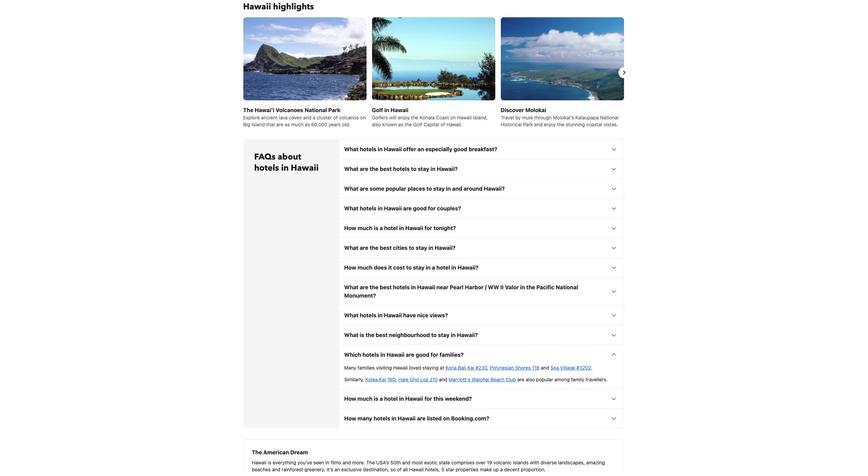 Task type: describe. For each thing, give the bounding box(es) containing it.
mule
[[522, 115, 533, 120]]

a down "kolea kai 16d" link
[[380, 396, 383, 402]]

national inside "discover molokai travel by mule through molokai's kalaupapa national historical park and enjoy the stunning coastal vistas."
[[600, 115, 618, 120]]

the hawai'i volcanoes national park explore ancient lava caves and a cluster of volcanos on big island that are as much as 60,000 years old.
[[243, 107, 366, 127]]

loved
[[409, 365, 421, 371]]

comprises
[[451, 460, 475, 466]]

for inside what hotels in hawaii are good for couples? dropdown button
[[428, 205, 436, 211]]

hawaii inside faqs about hotels in hawaii
[[291, 162, 319, 174]]

and up exclusive
[[343, 460, 351, 466]]

what for what hotels in hawaii are good for couples?
[[344, 205, 358, 211]]

volcanos
[[339, 115, 359, 120]]

1 horizontal spatial popular
[[536, 377, 553, 382]]

marriott's waiohai beach club link
[[449, 377, 516, 382]]

polynesian shores 118 link
[[490, 365, 540, 371]]

210
[[430, 377, 438, 382]]

the right known
[[405, 121, 412, 127]]

how many hotels in hawaii are listed on booking.com?
[[344, 415, 489, 422]]

hotels inside dropdown button
[[374, 415, 390, 422]]

in right the valor
[[520, 284, 525, 290]]

what hotels in hawaii offer an especially good breakfast? button
[[339, 139, 624, 159]]

50th
[[390, 460, 401, 466]]

much for how much is a hotel in hawaii for this weekend?
[[358, 396, 373, 402]]

shores
[[515, 365, 531, 371]]

seen
[[313, 460, 324, 466]]

which hotels in hawaii are good for families?
[[344, 352, 464, 358]]

hotel for this
[[384, 396, 398, 402]]

what are the best hotels in hawaii near pearl harbor / ww ii valor in the pacific national monument? button
[[339, 278, 624, 305]]

enjoy inside the golf in hawaii golfers will enjoy the kohala coast on hawaii island, also known as the golf capital of hawaii.
[[398, 115, 410, 120]]

discover
[[501, 107, 524, 113]]

how for how many hotels in hawaii are listed on booking.com?
[[344, 415, 356, 422]]

accordion control element
[[338, 139, 624, 428]]

rainforest
[[282, 467, 303, 472]]

monument?
[[344, 292, 376, 299]]

in up families?
[[451, 332, 456, 338]]

in inside hawaii is everything you've seen in films and more. the usa's 50th and most exotic state comprises over 19 volcanic islands with diverse landscapes, amazing beaches and rainforest greenery. it's an exclusive destination, so of all hawaii hotels, 5 star properties make up a decent proportion.
[[325, 460, 329, 466]]

hotel for tonight?
[[384, 225, 398, 231]]

what are some popular places to stay in and around hawaii? button
[[339, 179, 624, 198]]

what for what is the best neighbourhood to stay in hawaii?
[[344, 332, 358, 338]]

hotels inside faqs about hotels in hawaii
[[254, 162, 279, 174]]

listed
[[427, 415, 442, 422]]

the left pacific in the right of the page
[[526, 284, 535, 290]]

capital
[[424, 121, 439, 127]]

golf in hawaii image
[[372, 17, 495, 140]]

the left kohala
[[411, 115, 418, 120]]

hale
[[398, 377, 408, 382]]

what hotels in hawaii are good for couples? button
[[339, 199, 624, 218]]

and inside the hawai'i volcanoes national park explore ancient lava caves and a cluster of volcanos on big island that are as much as 60,000 years old.
[[303, 115, 311, 120]]

around
[[464, 185, 482, 192]]

in inside dropdown button
[[392, 415, 396, 422]]

what are the best cities to stay in hawaii? button
[[339, 238, 624, 257]]

is up which
[[360, 332, 364, 338]]

club
[[506, 377, 516, 382]]

how for how much does it cost to stay in a hotel in hawaii?
[[344, 264, 356, 271]]

about
[[278, 151, 301, 163]]

kohala
[[420, 115, 435, 120]]

what for what hotels in hawaii offer an especially good breakfast?
[[344, 146, 358, 152]]

the up does
[[370, 245, 378, 251]]

also inside accordion control element
[[526, 377, 535, 382]]

faqs about hotels in hawaii
[[254, 151, 319, 174]]

it's
[[327, 467, 333, 472]]

travel
[[501, 115, 514, 120]]

what are the best cities to stay in hawaii?
[[344, 245, 456, 251]]

exotic
[[424, 460, 438, 466]]

what for what hotels in hawaii have nice views?
[[344, 312, 358, 318]]

some
[[370, 185, 384, 192]]

the inside "discover molokai travel by mule through molokai's kalaupapa national historical park and enjoy the stunning coastal vistas."
[[557, 121, 564, 127]]

stay for places
[[433, 185, 445, 192]]

landscapes,
[[558, 460, 585, 466]]

hawaii? up harbor
[[458, 264, 478, 271]]

in up how much does it cost to stay in a hotel in hawaii?
[[428, 245, 433, 251]]

ww
[[488, 284, 499, 290]]

how much does it cost to stay in a hotel in hawaii?
[[344, 264, 478, 271]]

stay for cost
[[413, 264, 424, 271]]

hawaii highlights
[[243, 1, 314, 12]]

island
[[252, 121, 265, 127]]

to for neighbourhood
[[431, 332, 437, 338]]

in down known
[[378, 146, 383, 152]]

and up all
[[402, 460, 410, 466]]

pearl
[[450, 284, 464, 290]]

to for cities
[[409, 245, 414, 251]]

with
[[530, 460, 539, 466]]

hale ono loa 210 link
[[398, 377, 438, 382]]

a inside hawaii is everything you've seen in films and more. the usa's 50th and most exotic state comprises over 19 volcanic islands with diverse landscapes, amazing beaches and rainforest greenery. it's an exclusive destination, so of all hawaii hotels, 5 star properties make up a decent proportion.
[[500, 467, 503, 472]]

for inside how much is a hotel in hawaii for tonight? dropdown button
[[424, 225, 432, 231]]

that
[[266, 121, 275, 127]]

by
[[515, 115, 521, 120]]

which hotels in hawaii are good for families? button
[[339, 345, 624, 364]]

national inside what are the best hotels in hawaii near pearl harbor / ww ii valor in the pacific national monument?
[[556, 284, 578, 290]]

#3202
[[576, 365, 591, 371]]

sea village #3202 link
[[550, 365, 591, 371]]

park inside the hawai'i volcanoes national park explore ancient lava caves and a cluster of volcanos on big island that are as much as 60,000 years old.
[[328, 107, 340, 113]]

much inside the hawai'i volcanoes national park explore ancient lava caves and a cluster of volcanos on big island that are as much as 60,000 years old.
[[291, 121, 304, 127]]

of inside the golf in hawaii golfers will enjoy the kohala coast on hawaii island, also known as the golf capital of hawaii.
[[441, 121, 445, 127]]

over
[[476, 460, 486, 466]]

are inside what are the best hotels in hawaii near pearl harbor / ww ii valor in the pacific national monument?
[[360, 284, 368, 290]]

amazing
[[586, 460, 605, 466]]

2 as from the left
[[305, 121, 310, 127]]

good for couples?
[[413, 205, 427, 211]]

at
[[440, 365, 444, 371]]

dream
[[290, 449, 308, 455]]

on inside the hawai'i volcanoes national park explore ancient lava caves and a cluster of volcanos on big island that are as much as 60,000 years old.
[[360, 115, 366, 120]]

travellers.
[[586, 377, 608, 382]]

0 vertical spatial kai
[[467, 365, 474, 371]]

best for what are the best hotels to stay in hawaii?
[[380, 166, 392, 172]]

60,000
[[311, 121, 327, 127]]

.
[[591, 365, 592, 371]]

faqs
[[254, 151, 276, 163]]

hawaii inside dropdown button
[[398, 415, 416, 422]]

of inside the hawai'i volcanoes national park explore ancient lava caves and a cluster of volcanos on big island that are as much as 60,000 years old.
[[333, 115, 338, 120]]

up
[[493, 467, 499, 472]]

19
[[487, 460, 492, 466]]

in down 'some'
[[378, 205, 383, 211]]

everything
[[273, 460, 296, 466]]

polynesian
[[490, 365, 514, 371]]

explore
[[243, 115, 260, 120]]

historical
[[501, 121, 522, 127]]

volcanoes
[[276, 107, 303, 113]]

are inside the hawai'i volcanoes national park explore ancient lava caves and a cluster of volcanos on big island that are as much as 60,000 years old.
[[276, 121, 283, 127]]

american
[[263, 449, 289, 455]]

beach
[[490, 377, 504, 382]]

best for what is the best neighbourhood to stay in hawaii?
[[376, 332, 388, 338]]

ii
[[500, 284, 504, 290]]

diverse
[[541, 460, 557, 466]]

how much is a hotel in hawaii for tonight? button
[[339, 218, 624, 238]]

sea
[[550, 365, 559, 371]]

discover molokai image
[[501, 17, 624, 140]]

have
[[403, 312, 416, 318]]

for inside how much is a hotel in hawaii for this weekend? dropdown button
[[424, 396, 432, 402]]

most
[[412, 460, 423, 466]]

the american dream
[[252, 449, 308, 455]]

village
[[560, 365, 575, 371]]

molokai's
[[553, 115, 574, 120]]

the hawai'i volcanoes national park image
[[243, 17, 366, 140]]

similarly,
[[344, 377, 364, 382]]

the for the hawai'i volcanoes national park explore ancient lava caves and a cluster of volcanos on big island that are as much as 60,000 years old.
[[243, 107, 253, 113]]

and right the 210
[[439, 377, 447, 382]]

stay for cities
[[416, 245, 427, 251]]

in left "have"
[[378, 312, 383, 318]]

to for places
[[426, 185, 432, 192]]

and inside dropdown button
[[452, 185, 462, 192]]

breakfast?
[[469, 146, 497, 152]]



Task type: vqa. For each thing, say whether or not it's contained in the screenshot.
Kai to the bottom
yes



Task type: locate. For each thing, give the bounding box(es) containing it.
on right volcanos
[[360, 115, 366, 120]]

1 horizontal spatial park
[[523, 121, 533, 127]]

hotels,
[[425, 467, 440, 472]]

hawaii? for what are the best cities to stay in hawaii?
[[435, 245, 456, 251]]

good for families?
[[416, 352, 429, 358]]

harbor
[[465, 284, 484, 290]]

usa's
[[376, 460, 389, 466]]

best down it
[[380, 284, 392, 290]]

in up the visiting
[[380, 352, 385, 358]]

hawaii inside what are the best hotels in hawaii near pearl harbor / ww ii valor in the pacific national monument?
[[417, 284, 435, 290]]

on inside the golf in hawaii golfers will enjoy the kohala coast on hawaii island, also known as the golf capital of hawaii.
[[450, 115, 456, 120]]

2 vertical spatial national
[[556, 284, 578, 290]]

in down how much does it cost to stay in a hotel in hawaii?
[[411, 284, 416, 290]]

an inside dropdown button
[[418, 146, 424, 152]]

enjoy inside "discover molokai travel by mule through molokai's kalaupapa national historical park and enjoy the stunning coastal vistas."
[[544, 121, 556, 127]]

2 what from the top
[[344, 166, 358, 172]]

kona
[[445, 365, 457, 371]]

park down the mule
[[523, 121, 533, 127]]

1 vertical spatial hotel
[[436, 264, 450, 271]]

hotel down 16d on the left of the page
[[384, 396, 398, 402]]

0 horizontal spatial kai
[[379, 377, 386, 382]]

also inside the golf in hawaii golfers will enjoy the kohala coast on hawaii island, also known as the golf capital of hawaii.
[[372, 121, 381, 127]]

best down "what hotels in hawaii have nice views?"
[[376, 332, 388, 338]]

stay for hotels
[[418, 166, 429, 172]]

1 vertical spatial kai
[[379, 377, 386, 382]]

staying
[[422, 365, 439, 371]]

of down the coast
[[441, 121, 445, 127]]

1 vertical spatial also
[[526, 377, 535, 382]]

similarly, kolea kai 16d , hale ono loa 210 and marriott's waiohai beach club are also popular among family travellers.
[[344, 377, 608, 382]]

1 horizontal spatial of
[[397, 467, 402, 472]]

hawaii? right around
[[484, 185, 505, 192]]

make
[[480, 467, 492, 472]]

1 vertical spatial enjoy
[[544, 121, 556, 127]]

to down the views?
[[431, 332, 437, 338]]

1 what from the top
[[344, 146, 358, 152]]

5
[[441, 467, 444, 472]]

0 vertical spatial golf
[[372, 107, 383, 113]]

1 horizontal spatial enjoy
[[544, 121, 556, 127]]

118
[[532, 365, 540, 371]]

as inside the golf in hawaii golfers will enjoy the kohala coast on hawaii island, also known as the golf capital of hawaii.
[[398, 121, 403, 127]]

this
[[433, 396, 444, 402]]

hawaii.
[[446, 121, 462, 127]]

/
[[485, 284, 487, 290]]

to for cost
[[406, 264, 412, 271]]

in down especially
[[431, 166, 435, 172]]

are inside dropdown button
[[417, 415, 426, 422]]

stay inside what are the best cities to stay in hawaii? dropdown button
[[416, 245, 427, 251]]

cities
[[393, 245, 408, 251]]

0 vertical spatial hotel
[[384, 225, 398, 231]]

in right 'cost' at left bottom
[[426, 264, 431, 271]]

2 horizontal spatial national
[[600, 115, 618, 120]]

kai right bali
[[467, 365, 474, 371]]

valor
[[505, 284, 519, 290]]

loa
[[420, 377, 428, 382]]

1 vertical spatial of
[[441, 121, 445, 127]]

park
[[328, 107, 340, 113], [523, 121, 533, 127]]

, left "hale" at the left bottom of page
[[396, 377, 397, 382]]

the inside the hawai'i volcanoes national park explore ancient lava caves and a cluster of volcanos on big island that are as much as 60,000 years old.
[[243, 107, 253, 113]]

how much does it cost to stay in a hotel in hawaii? button
[[339, 258, 624, 277]]

2 how from the top
[[344, 264, 356, 271]]

good down places
[[413, 205, 427, 211]]

0 vertical spatial popular
[[386, 185, 406, 192]]

properties
[[456, 467, 479, 472]]

8 what from the top
[[344, 332, 358, 338]]

0 horizontal spatial golf
[[372, 107, 383, 113]]

volcanic
[[493, 460, 512, 466]]

stay right cities
[[416, 245, 427, 251]]

is up beaches
[[268, 460, 271, 466]]

enjoy down through
[[544, 121, 556, 127]]

on up hawaii.
[[450, 115, 456, 120]]

what for what are the best hotels to stay in hawaii?
[[344, 166, 358, 172]]

popular down "118"
[[536, 377, 553, 382]]

0 horizontal spatial enjoy
[[398, 115, 410, 120]]

couples?
[[437, 205, 461, 211]]

in inside the golf in hawaii golfers will enjoy the kohala coast on hawaii island, also known as the golf capital of hawaii.
[[384, 107, 389, 113]]

hotels inside what are the best hotels in hawaii near pearl harbor / ww ii valor in the pacific national monument?
[[393, 284, 410, 290]]

2 vertical spatial of
[[397, 467, 402, 472]]

1 horizontal spatial golf
[[413, 121, 422, 127]]

1 vertical spatial popular
[[536, 377, 553, 382]]

and down through
[[534, 121, 543, 127]]

and inside "discover molokai travel by mule through molokai's kalaupapa national historical park and enjoy the stunning coastal vistas."
[[534, 121, 543, 127]]

0 vertical spatial park
[[328, 107, 340, 113]]

a
[[313, 115, 315, 120], [380, 225, 383, 231], [432, 264, 435, 271], [380, 396, 383, 402], [500, 467, 503, 472]]

greenery.
[[304, 467, 325, 472]]

the for the american dream
[[252, 449, 262, 455]]

0 horizontal spatial as
[[285, 121, 290, 127]]

2 horizontal spatial of
[[441, 121, 445, 127]]

stay right 'cost' at left bottom
[[413, 264, 424, 271]]

stay inside how much does it cost to stay in a hotel in hawaii? dropdown button
[[413, 264, 424, 271]]

much for how much does it cost to stay in a hotel in hawaii?
[[358, 264, 373, 271]]

what for what are some popular places to stay in and around hawaii?
[[344, 185, 358, 192]]

the inside hawaii is everything you've seen in films and more. the usa's 50th and most exotic state comprises over 19 volcanic islands with diverse landscapes, amazing beaches and rainforest greenery. it's an exclusive destination, so of all hawaii hotels, 5 star properties make up a decent proportion.
[[366, 460, 375, 466]]

best inside what are the best cities to stay in hawaii? dropdown button
[[380, 245, 392, 251]]

years
[[329, 121, 341, 127]]

kona bali kai #230 link
[[445, 365, 487, 371]]

0 horizontal spatial ,
[[396, 377, 397, 382]]

many families visiting hawaii loved staying at kona bali kai #230 , polynesian shores 118 and sea village #3202 .
[[344, 365, 592, 371]]

also down "118"
[[526, 377, 535, 382]]

0 horizontal spatial of
[[333, 115, 338, 120]]

hawaii highlights section
[[238, 17, 629, 140]]

is
[[374, 225, 378, 231], [360, 332, 364, 338], [374, 396, 378, 402], [268, 460, 271, 466]]

families
[[358, 365, 375, 371]]

3 as from the left
[[398, 121, 403, 127]]

0 horizontal spatial national
[[305, 107, 327, 113]]

hawaii? for what are the best hotels to stay in hawaii?
[[437, 166, 458, 172]]

kai left 16d on the left of the page
[[379, 377, 386, 382]]

1 horizontal spatial national
[[556, 284, 578, 290]]

to right places
[[426, 185, 432, 192]]

park up cluster
[[328, 107, 340, 113]]

0 horizontal spatial on
[[360, 115, 366, 120]]

stay inside what are some popular places to stay in and around hawaii? dropdown button
[[433, 185, 445, 192]]

to right 'cost' at left bottom
[[406, 264, 412, 271]]

how much is a hotel in hawaii for this weekend? button
[[339, 389, 624, 408]]

through
[[534, 115, 552, 120]]

will
[[389, 115, 397, 120]]

1 vertical spatial ,
[[396, 377, 397, 382]]

proportion.
[[521, 467, 546, 472]]

the up explore
[[243, 107, 253, 113]]

3 how from the top
[[344, 396, 356, 402]]

1 horizontal spatial on
[[443, 415, 450, 422]]

1 horizontal spatial also
[[526, 377, 535, 382]]

a up 60,000
[[313, 115, 315, 120]]

0 vertical spatial enjoy
[[398, 115, 410, 120]]

for left couples?
[[428, 205, 436, 211]]

best inside what are the best hotels in hawaii near pearl harbor / ww ii valor in the pacific national monument?
[[380, 284, 392, 290]]

offer
[[403, 146, 416, 152]]

what is the best neighbourhood to stay in hawaii? button
[[339, 325, 624, 345]]

a up what are the best cities to stay in hawaii?
[[380, 225, 383, 231]]

what
[[344, 146, 358, 152], [344, 166, 358, 172], [344, 185, 358, 192], [344, 205, 358, 211], [344, 245, 358, 251], [344, 284, 358, 290], [344, 312, 358, 318], [344, 332, 358, 338]]

and right "118"
[[541, 365, 549, 371]]

does
[[374, 264, 387, 271]]

families?
[[440, 352, 464, 358]]

0 horizontal spatial park
[[328, 107, 340, 113]]

1 horizontal spatial kai
[[467, 365, 474, 371]]

2 vertical spatial the
[[366, 460, 375, 466]]

known
[[382, 121, 397, 127]]

best up 'some'
[[380, 166, 392, 172]]

next image
[[620, 68, 628, 77]]

0 vertical spatial ,
[[487, 365, 489, 371]]

especially
[[425, 146, 452, 152]]

lava
[[279, 115, 288, 120]]

, up marriott's waiohai beach club link
[[487, 365, 489, 371]]

stay up what are some popular places to stay in and around hawaii? on the top of the page
[[418, 166, 429, 172]]

golf in hawaii golfers will enjoy the kohala coast on hawaii island, also known as the golf capital of hawaii.
[[372, 107, 488, 127]]

0 vertical spatial also
[[372, 121, 381, 127]]

popular right 'some'
[[386, 185, 406, 192]]

of left all
[[397, 467, 402, 472]]

hawaii? down "what hotels in hawaii have nice views?" dropdown button
[[457, 332, 478, 338]]

0 vertical spatial the
[[243, 107, 253, 113]]

1 horizontal spatial as
[[305, 121, 310, 127]]

1 vertical spatial golf
[[413, 121, 422, 127]]

golf down kohala
[[413, 121, 422, 127]]

places
[[408, 185, 425, 192]]

stay for neighbourhood
[[438, 332, 449, 338]]

3 what from the top
[[344, 185, 358, 192]]

enjoy right will
[[398, 115, 410, 120]]

popular inside dropdown button
[[386, 185, 406, 192]]

the up destination,
[[366, 460, 375, 466]]

national inside the hawai'i volcanoes national park explore ancient lava caves and a cluster of volcanos on big island that are as much as 60,000 years old.
[[305, 107, 327, 113]]

hawaii? down tonight?
[[435, 245, 456, 251]]

hawaii? down especially
[[437, 166, 458, 172]]

1 how from the top
[[344, 225, 356, 231]]

national right pacific in the right of the page
[[556, 284, 578, 290]]

what are some popular places to stay in and around hawaii?
[[344, 185, 505, 192]]

pacific
[[536, 284, 554, 290]]

so
[[390, 467, 396, 472]]

what hotels in hawaii are good for couples?
[[344, 205, 461, 211]]

stay
[[418, 166, 429, 172], [433, 185, 445, 192], [416, 245, 427, 251], [413, 264, 424, 271], [438, 332, 449, 338]]

all
[[403, 467, 408, 472]]

big
[[243, 121, 250, 127]]

0 vertical spatial of
[[333, 115, 338, 120]]

how inside dropdown button
[[344, 415, 356, 422]]

in right the faqs
[[281, 162, 289, 174]]

also down golfers
[[372, 121, 381, 127]]

0 horizontal spatial also
[[372, 121, 381, 127]]

it
[[388, 264, 392, 271]]

to up places
[[411, 166, 416, 172]]

golf
[[372, 107, 383, 113], [413, 121, 422, 127]]

of inside hawaii is everything you've seen in films and more. the usa's 50th and most exotic state comprises over 19 volcanic islands with diverse landscapes, amazing beaches and rainforest greenery. it's an exclusive destination, so of all hawaii hotels, 5 star properties make up a decent proportion.
[[397, 467, 402, 472]]

national up cluster
[[305, 107, 327, 113]]

coast
[[436, 115, 449, 120]]

for inside which hotels in hawaii are good for families? dropdown button
[[431, 352, 438, 358]]

for left tonight?
[[424, 225, 432, 231]]

in up golfers
[[384, 107, 389, 113]]

enjoy
[[398, 115, 410, 120], [544, 121, 556, 127]]

bali
[[458, 365, 466, 371]]

7 what from the top
[[344, 312, 358, 318]]

1 vertical spatial an
[[335, 467, 340, 472]]

what hotels in hawaii have nice views? button
[[339, 306, 624, 325]]

neighbourhood
[[389, 332, 430, 338]]

and down the everything on the left of page
[[272, 467, 280, 472]]

views?
[[430, 312, 448, 318]]

best inside what is the best neighbourhood to stay in hawaii? dropdown button
[[376, 332, 388, 338]]

16d
[[387, 377, 396, 382]]

1 as from the left
[[285, 121, 290, 127]]

the down molokai's
[[557, 121, 564, 127]]

marriott's
[[449, 377, 470, 382]]

old.
[[342, 121, 350, 127]]

what hotels in hawaii have nice views?
[[344, 312, 448, 318]]

what are the best hotels in hawaii near pearl harbor / ww ii valor in the pacific national monument?
[[344, 284, 578, 299]]

for
[[428, 205, 436, 211], [424, 225, 432, 231], [431, 352, 438, 358], [424, 396, 432, 402]]

in up couples?
[[446, 185, 451, 192]]

hotel
[[384, 225, 398, 231], [436, 264, 450, 271], [384, 396, 398, 402]]

in down "hale" at the left bottom of page
[[399, 396, 404, 402]]

is inside hawaii is everything you've seen in films and more. the usa's 50th and most exotic state comprises over 19 volcanic islands with diverse landscapes, amazing beaches and rainforest greenery. it's an exclusive destination, so of all hawaii hotels, 5 star properties make up a decent proportion.
[[268, 460, 271, 466]]

2 vertical spatial good
[[416, 352, 429, 358]]

as down lava
[[285, 121, 290, 127]]

kolea kai 16d link
[[365, 377, 396, 382]]

stay up couples?
[[433, 185, 445, 192]]

0 horizontal spatial popular
[[386, 185, 406, 192]]

6 what from the top
[[344, 284, 358, 290]]

an inside hawaii is everything you've seen in films and more. the usa's 50th and most exotic state comprises over 19 volcanic islands with diverse landscapes, amazing beaches and rainforest greenery. it's an exclusive destination, so of all hawaii hotels, 5 star properties make up a decent proportion.
[[335, 467, 340, 472]]

and right caves
[[303, 115, 311, 120]]

0 vertical spatial national
[[305, 107, 327, 113]]

what for what are the best cities to stay in hawaii?
[[344, 245, 358, 251]]

2 vertical spatial hotel
[[384, 396, 398, 402]]

and left around
[[452, 185, 462, 192]]

hotel up near
[[436, 264, 450, 271]]

4 what from the top
[[344, 205, 358, 211]]

on
[[360, 115, 366, 120], [450, 115, 456, 120], [443, 415, 450, 422]]

in up pearl
[[451, 264, 456, 271]]

a right up
[[500, 467, 503, 472]]

on right listed
[[443, 415, 450, 422]]

which
[[344, 352, 361, 358]]

how for how much is a hotel in hawaii for this weekend?
[[344, 396, 356, 402]]

how for how much is a hotel in hawaii for tonight?
[[344, 225, 356, 231]]

0 horizontal spatial an
[[335, 467, 340, 472]]

of up years
[[333, 115, 338, 120]]

are
[[276, 121, 283, 127], [360, 166, 368, 172], [360, 185, 368, 192], [403, 205, 412, 211], [360, 245, 368, 251], [360, 284, 368, 290], [406, 352, 414, 358], [517, 377, 524, 382], [417, 415, 426, 422]]

1 horizontal spatial ,
[[487, 365, 489, 371]]

is up what are the best cities to stay in hawaii?
[[374, 225, 378, 231]]

for up staying
[[431, 352, 438, 358]]

to right cities
[[409, 245, 414, 251]]

0 vertical spatial an
[[418, 146, 424, 152]]

best left cities
[[380, 245, 392, 251]]

the down "what hotels in hawaii have nice views?"
[[366, 332, 374, 338]]

an
[[418, 146, 424, 152], [335, 467, 340, 472]]

in down what hotels in hawaii are good for couples?
[[399, 225, 404, 231]]

park inside "discover molokai travel by mule through molokai's kalaupapa national historical park and enjoy the stunning coastal vistas."
[[523, 121, 533, 127]]

a right 'cost' at left bottom
[[432, 264, 435, 271]]

golf up golfers
[[372, 107, 383, 113]]

4 how from the top
[[344, 415, 356, 422]]

good right especially
[[454, 146, 467, 152]]

good up "loved"
[[416, 352, 429, 358]]

hawai'i
[[255, 107, 274, 113]]

1 vertical spatial national
[[600, 115, 618, 120]]

in inside faqs about hotels in hawaii
[[281, 162, 289, 174]]

caves
[[289, 115, 302, 120]]

stay down the views?
[[438, 332, 449, 338]]

a inside the hawai'i volcanoes national park explore ancient lava caves and a cluster of volcanos on big island that are as much as 60,000 years old.
[[313, 115, 315, 120]]

ancient
[[261, 115, 278, 120]]

hawaii? for what is the best neighbourhood to stay in hawaii?
[[457, 332, 478, 338]]

is down "kolea kai 16d" link
[[374, 396, 378, 402]]

1 horizontal spatial an
[[418, 146, 424, 152]]

in down how much is a hotel in hawaii for this weekend?
[[392, 415, 396, 422]]

what hotels in hawaii offer an especially good breakfast?
[[344, 146, 497, 152]]

as left 60,000
[[305, 121, 310, 127]]

what for what are the best hotels in hawaii near pearl harbor / ww ii valor in the pacific national monument?
[[344, 284, 358, 290]]

as right known
[[398, 121, 403, 127]]

island,
[[473, 115, 488, 120]]

1 vertical spatial park
[[523, 121, 533, 127]]

the up monument? at bottom left
[[370, 284, 378, 290]]

for left this
[[424, 396, 432, 402]]

1 vertical spatial the
[[252, 449, 262, 455]]

national
[[305, 107, 327, 113], [600, 115, 618, 120], [556, 284, 578, 290]]

best for what are the best hotels in hawaii near pearl harbor / ww ii valor in the pacific national monument?
[[380, 284, 392, 290]]

stay inside what is the best neighbourhood to stay in hawaii? dropdown button
[[438, 332, 449, 338]]

1 vertical spatial good
[[413, 205, 427, 211]]

best inside what are the best hotels to stay in hawaii? dropdown button
[[380, 166, 392, 172]]

weekend?
[[445, 396, 472, 402]]

best for what are the best cities to stay in hawaii?
[[380, 245, 392, 251]]

#230
[[475, 365, 487, 371]]

in up it's
[[325, 460, 329, 466]]

0 vertical spatial good
[[454, 146, 467, 152]]

an down the films
[[335, 467, 340, 472]]

beaches
[[252, 467, 271, 472]]

coastal
[[586, 121, 602, 127]]

to for hotels
[[411, 166, 416, 172]]

what is the best neighbourhood to stay in hawaii?
[[344, 332, 478, 338]]

stay inside what are the best hotels to stay in hawaii? dropdown button
[[418, 166, 429, 172]]

5 what from the top
[[344, 245, 358, 251]]

2 horizontal spatial on
[[450, 115, 456, 120]]

the up 'some'
[[370, 166, 378, 172]]

nice
[[417, 312, 428, 318]]

what inside what are the best hotels in hawaii near pearl harbor / ww ii valor in the pacific national monument?
[[344, 284, 358, 290]]

hotel up what are the best cities to stay in hawaii?
[[384, 225, 398, 231]]

much for how much is a hotel in hawaii for tonight?
[[358, 225, 373, 231]]

2 horizontal spatial as
[[398, 121, 403, 127]]

on inside dropdown button
[[443, 415, 450, 422]]

visiting
[[376, 365, 392, 371]]

in
[[384, 107, 389, 113], [378, 146, 383, 152], [281, 162, 289, 174], [431, 166, 435, 172], [446, 185, 451, 192], [378, 205, 383, 211], [399, 225, 404, 231], [428, 245, 433, 251], [426, 264, 431, 271], [451, 264, 456, 271], [411, 284, 416, 290], [520, 284, 525, 290], [378, 312, 383, 318], [451, 332, 456, 338], [380, 352, 385, 358], [399, 396, 404, 402], [392, 415, 396, 422], [325, 460, 329, 466]]

discover molokai travel by mule through molokai's kalaupapa national historical park and enjoy the stunning coastal vistas.
[[501, 107, 618, 127]]

the up beaches
[[252, 449, 262, 455]]



